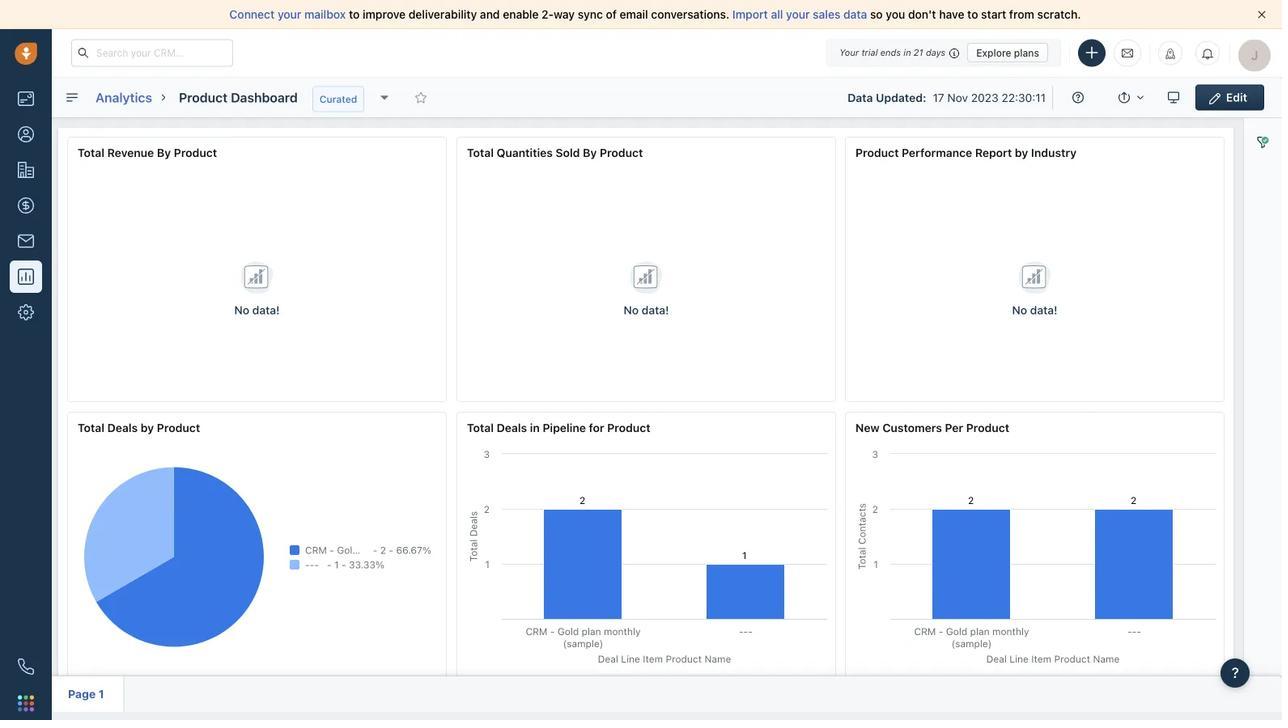 Task type: locate. For each thing, give the bounding box(es) containing it.
0 horizontal spatial your
[[278, 8, 301, 21]]

in
[[904, 47, 911, 58]]

all
[[771, 8, 783, 21]]

to right the mailbox
[[349, 8, 360, 21]]

phone element
[[10, 651, 42, 683]]

connect your mailbox link
[[229, 8, 349, 21]]

trial
[[862, 47, 878, 58]]

sales
[[813, 8, 841, 21]]

explore plans
[[976, 47, 1039, 58]]

your trial ends in 21 days
[[840, 47, 946, 58]]

your
[[278, 8, 301, 21], [786, 8, 810, 21]]

deliverability
[[409, 8, 477, 21]]

connect your mailbox to improve deliverability and enable 2-way sync of email conversations. import all your sales data so you don't have to start from scratch.
[[229, 8, 1081, 21]]

1 horizontal spatial to
[[968, 8, 978, 21]]

your left the mailbox
[[278, 8, 301, 21]]

1 your from the left
[[278, 8, 301, 21]]

0 horizontal spatial to
[[349, 8, 360, 21]]

explore
[[976, 47, 1012, 58]]

to
[[349, 8, 360, 21], [968, 8, 978, 21]]

sync
[[578, 8, 603, 21]]

mailbox
[[304, 8, 346, 21]]

to left start
[[968, 8, 978, 21]]

21
[[914, 47, 923, 58]]

data
[[844, 8, 867, 21]]

phone image
[[18, 659, 34, 675]]

start
[[981, 8, 1007, 21]]

explore plans link
[[968, 43, 1048, 62]]

1 horizontal spatial your
[[786, 8, 810, 21]]

ends
[[881, 47, 901, 58]]

2 to from the left
[[968, 8, 978, 21]]

import all your sales data link
[[733, 8, 870, 21]]

your
[[840, 47, 859, 58]]

and
[[480, 8, 500, 21]]

import
[[733, 8, 768, 21]]

your right all
[[786, 8, 810, 21]]

Search your CRM... text field
[[71, 39, 233, 67]]



Task type: describe. For each thing, give the bounding box(es) containing it.
have
[[939, 8, 965, 21]]

email image
[[1122, 46, 1133, 60]]

of
[[606, 8, 617, 21]]

freshworks switcher image
[[18, 696, 34, 712]]

email
[[620, 8, 648, 21]]

2-
[[542, 8, 554, 21]]

plans
[[1014, 47, 1039, 58]]

days
[[926, 47, 946, 58]]

close image
[[1258, 11, 1266, 19]]

you
[[886, 8, 905, 21]]

from
[[1009, 8, 1035, 21]]

so
[[870, 8, 883, 21]]

don't
[[908, 8, 936, 21]]

improve
[[363, 8, 406, 21]]

1 to from the left
[[349, 8, 360, 21]]

conversations.
[[651, 8, 730, 21]]

scratch.
[[1038, 8, 1081, 21]]

enable
[[503, 8, 539, 21]]

way
[[554, 8, 575, 21]]

connect
[[229, 8, 275, 21]]

2 your from the left
[[786, 8, 810, 21]]



Task type: vqa. For each thing, say whether or not it's contained in the screenshot.
⌘ O
no



